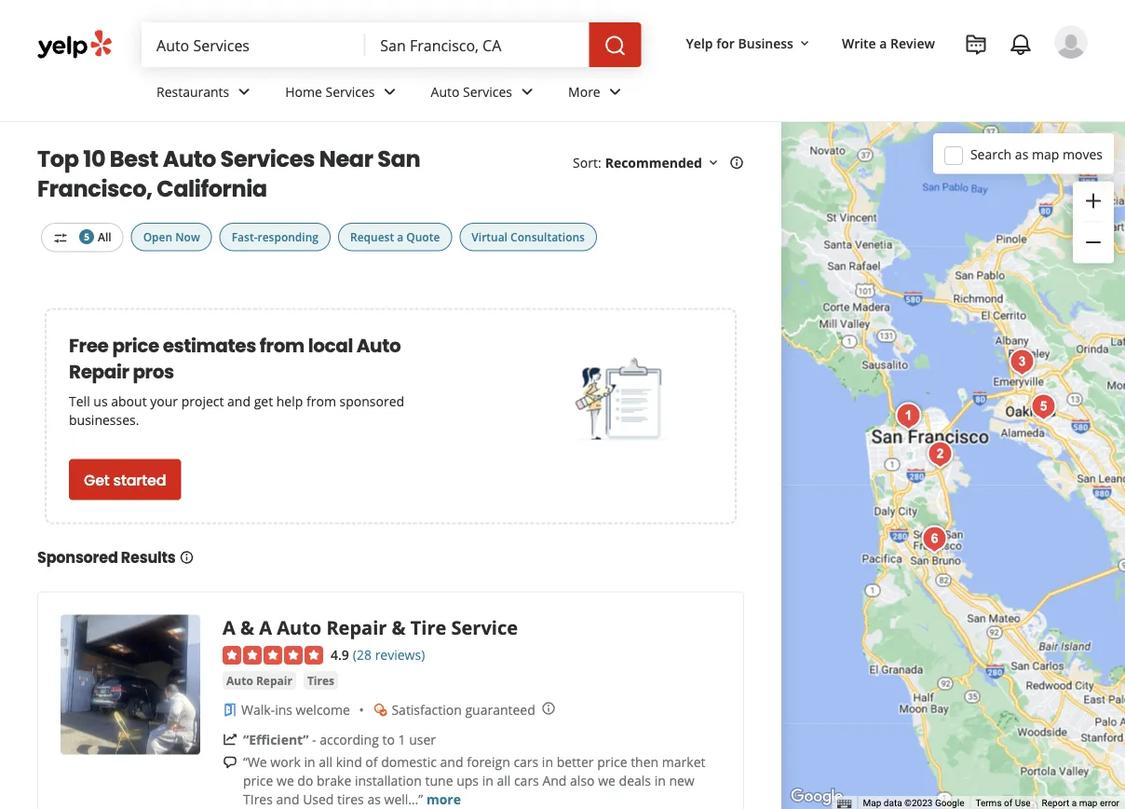 Task type: describe. For each thing, give the bounding box(es) containing it.
1 a from the left
[[223, 615, 236, 640]]

walk-
[[241, 701, 275, 718]]

sponsored
[[37, 547, 118, 568]]

error
[[1101, 797, 1120, 809]]

quote
[[407, 229, 440, 245]]

4.9 star rating image
[[223, 646, 323, 665]]

sponsored results
[[37, 547, 176, 568]]

Near text field
[[381, 34, 575, 55]]

sponsored
[[340, 392, 405, 410]]

auto repair
[[226, 673, 293, 688]]

yelp
[[687, 34, 714, 52]]

home
[[285, 83, 322, 100]]

"we work in all kind of domestic and foreign cars in better price then market price we do brake installation tune ups in all cars and also we deals in new tires and used tires as well…"
[[243, 753, 706, 808]]

ups
[[457, 771, 479, 789]]

free
[[69, 332, 109, 358]]

responding
[[258, 229, 319, 245]]

report a map error
[[1043, 797, 1120, 809]]

tires
[[307, 673, 335, 688]]

16 filter v2 image
[[53, 231, 68, 246]]

©2023
[[905, 797, 933, 809]]

more
[[427, 790, 461, 808]]

kind
[[336, 753, 362, 770]]

also
[[570, 771, 595, 789]]

and inside free price estimates from local auto repair pros tell us about your project and get help from sponsored businesses.
[[227, 392, 251, 410]]

1 vertical spatial from
[[307, 392, 336, 410]]

auto inside top 10 best auto services near san francisco, california
[[163, 144, 216, 175]]

4.9
[[331, 645, 349, 663]]

welcome
[[296, 701, 350, 718]]

near
[[319, 144, 373, 175]]

in down foreign
[[482, 771, 494, 789]]

map data ©2023 google
[[864, 797, 965, 809]]

tires link
[[304, 671, 338, 690]]

fast-
[[232, 229, 258, 245]]

to
[[383, 730, 395, 748]]

24 chevron down v2 image for auto services
[[516, 81, 539, 103]]

downtown auto detailing and repair image
[[917, 521, 954, 558]]

16 info v2 image
[[179, 550, 194, 565]]

request a quote button
[[338, 223, 452, 251]]

zoom in image
[[1083, 190, 1105, 212]]

16 trending v2 image
[[223, 732, 238, 747]]

auto repair button
[[223, 671, 296, 690]]

free price estimates from local auto repair pros image
[[576, 354, 669, 447]]

new
[[670, 771, 695, 789]]

"we
[[243, 753, 267, 770]]

fast-responding
[[232, 229, 319, 245]]

auto services link
[[416, 67, 554, 121]]

a for write
[[880, 34, 888, 52]]

0 horizontal spatial from
[[260, 332, 305, 358]]

16 chevron down v2 image for recommended
[[706, 155, 721, 170]]

all
[[98, 229, 111, 245]]

services for home services
[[326, 83, 375, 100]]

auto up 4.9 star rating image
[[277, 615, 322, 640]]

map
[[864, 797, 882, 809]]

then
[[631, 753, 659, 770]]

started
[[113, 469, 166, 490]]

Find text field
[[157, 34, 351, 55]]

"efficient"
[[243, 730, 309, 748]]

1 & from the left
[[240, 615, 254, 640]]

moves
[[1063, 145, 1104, 163]]

installation
[[355, 771, 422, 789]]

san
[[378, 144, 421, 175]]

about
[[111, 392, 147, 410]]

google
[[936, 797, 965, 809]]

in left new
[[655, 771, 666, 789]]

project
[[181, 392, 224, 410]]

a & a auto repair & tire service
[[223, 615, 518, 640]]

request a quote
[[350, 229, 440, 245]]

yelp for business
[[687, 34, 794, 52]]

2 horizontal spatial repair
[[327, 615, 387, 640]]

satisfaction
[[392, 701, 462, 718]]

terms of use link
[[976, 797, 1031, 809]]

tell
[[69, 392, 90, 410]]

open now
[[143, 229, 200, 245]]

16 info v2 image
[[730, 155, 745, 170]]

brake
[[317, 771, 352, 789]]

market
[[662, 753, 706, 770]]

as inside ""we work in all kind of domestic and foreign cars in better price then market price we do brake installation tune ups in all cars and also we deals in new tires and used tires as well…""
[[368, 790, 381, 808]]

4.9 link
[[331, 644, 349, 664]]

auto services
[[431, 83, 513, 100]]

recommended button
[[606, 153, 721, 171]]

1 cars from the top
[[514, 753, 539, 770]]

home services
[[285, 83, 375, 100]]

downtown auto detailing and repair image
[[917, 521, 954, 558]]

"efficient" - according to 1 user
[[243, 730, 436, 748]]

results
[[121, 547, 176, 568]]

services for auto services
[[463, 83, 513, 100]]

map for error
[[1080, 797, 1098, 809]]

2 vertical spatial price
[[243, 771, 273, 789]]

write a review link
[[835, 26, 943, 60]]

walk-ins welcome
[[241, 701, 350, 718]]

virtual
[[472, 229, 508, 245]]

sort:
[[573, 153, 602, 171]]

1 vertical spatial of
[[1005, 797, 1013, 809]]

(28 reviews) link
[[353, 644, 425, 664]]

open now button
[[131, 223, 212, 251]]

terms
[[976, 797, 1002, 809]]

guaranteed
[[465, 701, 536, 718]]

california
[[157, 173, 267, 205]]

terms of use
[[976, 797, 1031, 809]]

fast-responding button
[[220, 223, 331, 251]]

business categories element
[[142, 67, 1089, 121]]

services inside top 10 best auto services near san francisco, california
[[221, 144, 315, 175]]

0 vertical spatial as
[[1016, 145, 1029, 163]]

well…"
[[385, 790, 423, 808]]

used
[[303, 790, 334, 808]]

free price estimates from local auto repair pros tell us about your project and get help from sponsored businesses.
[[69, 332, 405, 429]]

open
[[143, 229, 173, 245]]



Task type: locate. For each thing, give the bounding box(es) containing it.
francisco,
[[37, 173, 152, 205]]

auto
[[431, 83, 460, 100], [163, 144, 216, 175], [357, 332, 401, 358], [277, 615, 322, 640], [226, 673, 253, 688]]

a
[[223, 615, 236, 640], [259, 615, 272, 640]]

info icon image
[[541, 701, 556, 716], [541, 701, 556, 716]]

price up tires
[[243, 771, 273, 789]]

report a map error link
[[1043, 797, 1120, 809]]

review
[[891, 34, 936, 52]]

auto down near text box
[[431, 83, 460, 100]]

0 horizontal spatial repair
[[69, 358, 129, 384]]

a right report
[[1073, 797, 1078, 809]]

filters group
[[37, 223, 601, 252]]

do
[[298, 771, 314, 789]]

a for request
[[397, 229, 404, 245]]

services down near field
[[463, 83, 513, 100]]

0 horizontal spatial all
[[319, 753, 333, 770]]

2 vertical spatial a
[[1073, 797, 1078, 809]]

us
[[93, 392, 108, 410]]

all up brake
[[319, 753, 333, 770]]

1 horizontal spatial a
[[880, 34, 888, 52]]

0 horizontal spatial map
[[1033, 145, 1060, 163]]

auto right best at top left
[[163, 144, 216, 175]]

0 vertical spatial a
[[880, 34, 888, 52]]

as down installation
[[368, 790, 381, 808]]

recommended
[[606, 153, 703, 171]]

1 horizontal spatial of
[[1005, 797, 1013, 809]]

transtar auto body image
[[1026, 388, 1063, 425]]

price
[[112, 332, 159, 358], [598, 753, 628, 770], [243, 771, 273, 789]]

0 vertical spatial all
[[319, 753, 333, 770]]

24 chevron down v2 image for more
[[605, 81, 627, 103]]

we
[[277, 771, 294, 789], [599, 771, 616, 789]]

1
[[398, 730, 406, 748]]

0 vertical spatial and
[[227, 392, 251, 410]]

24 chevron down v2 image inside more link
[[605, 81, 627, 103]]

tires button
[[304, 671, 338, 690]]

0 horizontal spatial 16 chevron down v2 image
[[706, 155, 721, 170]]

domestic
[[381, 753, 437, 770]]

2 vertical spatial and
[[276, 790, 300, 808]]

1 vertical spatial price
[[598, 753, 628, 770]]

a right write on the top right of the page
[[880, 34, 888, 52]]

yelp for business button
[[679, 26, 820, 60]]

1 horizontal spatial we
[[599, 771, 616, 789]]

None field
[[157, 34, 351, 55], [381, 34, 575, 55]]

0 horizontal spatial 24 chevron down v2 image
[[379, 81, 401, 103]]

restaurants link
[[142, 67, 271, 121]]

ins
[[275, 701, 293, 718]]

1 horizontal spatial &
[[392, 615, 406, 640]]

price up deals
[[598, 753, 628, 770]]

(28
[[353, 645, 372, 663]]

1 horizontal spatial 24 chevron down v2 image
[[516, 81, 539, 103]]

16 chevron down v2 image right business
[[798, 36, 813, 51]]

0 horizontal spatial price
[[112, 332, 159, 358]]

0 horizontal spatial we
[[277, 771, 294, 789]]

0 vertical spatial of
[[366, 753, 378, 770]]

price inside free price estimates from local auto repair pros tell us about your project and get help from sponsored businesses.
[[112, 332, 159, 358]]

tire
[[411, 615, 447, 640]]

businesses.
[[69, 411, 139, 429]]

1 vertical spatial map
[[1080, 797, 1098, 809]]

we down 'work'
[[277, 771, 294, 789]]

16 chevron down v2 image for yelp for business
[[798, 36, 813, 51]]

stress-free auto care / emerald auto image
[[891, 398, 928, 435], [891, 398, 928, 435]]

best
[[110, 144, 158, 175]]

0 vertical spatial repair
[[69, 358, 129, 384]]

business
[[739, 34, 794, 52]]

and down do
[[276, 790, 300, 808]]

2 a from the left
[[259, 615, 272, 640]]

auto inside free price estimates from local auto repair pros tell us about your project and get help from sponsored businesses.
[[357, 332, 401, 358]]

restaurants
[[157, 83, 230, 100]]

tires
[[243, 790, 273, 808]]

map left moves
[[1033, 145, 1060, 163]]

1 we from the left
[[277, 771, 294, 789]]

1 horizontal spatial 24 chevron down v2 image
[[605, 81, 627, 103]]

services down home at the left of page
[[221, 144, 315, 175]]

services right home at the left of page
[[326, 83, 375, 100]]

24 chevron down v2 image inside auto services link
[[516, 81, 539, 103]]

virtual consultations button
[[460, 223, 597, 251]]

2 we from the left
[[599, 771, 616, 789]]

1 24 chevron down v2 image from the left
[[379, 81, 401, 103]]

1 horizontal spatial price
[[243, 771, 273, 789]]

top 10 best auto services near san francisco, california
[[37, 144, 421, 205]]

1 horizontal spatial services
[[326, 83, 375, 100]]

map region
[[743, 8, 1126, 809]]

repair inside free price estimates from local auto repair pros tell us about your project and get help from sponsored businesses.
[[69, 358, 129, 384]]

more
[[569, 83, 601, 100]]

1 horizontal spatial and
[[276, 790, 300, 808]]

keyboard shortcuts image
[[838, 799, 852, 809]]

map
[[1033, 145, 1060, 163], [1080, 797, 1098, 809]]

cars
[[514, 753, 539, 770], [514, 771, 539, 789]]

1 vertical spatial as
[[368, 790, 381, 808]]

a & a auto repair & tire service image
[[1004, 343, 1042, 381], [1004, 343, 1042, 381], [61, 615, 200, 754]]

satisfaction guaranteed
[[392, 701, 536, 718]]

google image
[[787, 785, 848, 809]]

work
[[271, 753, 301, 770]]

repair down 4.9 star rating image
[[256, 673, 293, 688]]

16 walk in welcome v2 image
[[223, 702, 238, 717]]

of left use
[[1005, 797, 1013, 809]]

1 horizontal spatial a
[[259, 615, 272, 640]]

consultations
[[511, 229, 585, 245]]

None search field
[[142, 22, 646, 67]]

as right search
[[1016, 145, 1029, 163]]

16 speech v2 image
[[223, 755, 238, 770]]

in up do
[[304, 753, 316, 770]]

get started button
[[69, 459, 181, 500]]

and left get
[[227, 392, 251, 410]]

request
[[350, 229, 394, 245]]

estimates
[[163, 332, 256, 358]]

zoom out image
[[1083, 231, 1105, 253]]

a
[[880, 34, 888, 52], [397, 229, 404, 245], [1073, 797, 1078, 809]]

0 vertical spatial price
[[112, 332, 159, 358]]

1 horizontal spatial from
[[307, 392, 336, 410]]

1 vertical spatial a
[[397, 229, 404, 245]]

repair
[[69, 358, 129, 384], [327, 615, 387, 640], [256, 673, 293, 688]]

2 none field from the left
[[381, 34, 575, 55]]

paul's mobile detailing image
[[922, 436, 960, 473], [922, 436, 960, 473]]

1 horizontal spatial map
[[1080, 797, 1098, 809]]

24 chevron down v2 image for restaurants
[[233, 81, 256, 103]]

data
[[884, 797, 903, 809]]

group
[[1074, 181, 1115, 263]]

24 chevron down v2 image
[[379, 81, 401, 103], [605, 81, 627, 103]]

get started
[[84, 469, 166, 490]]

price right free
[[112, 332, 159, 358]]

1 vertical spatial 16 chevron down v2 image
[[706, 155, 721, 170]]

from left local
[[260, 332, 305, 358]]

from right help
[[307, 392, 336, 410]]

24 chevron down v2 image
[[233, 81, 256, 103], [516, 81, 539, 103]]

none field near
[[381, 34, 575, 55]]

1 24 chevron down v2 image from the left
[[233, 81, 256, 103]]

none field up restaurants link
[[157, 34, 351, 55]]

more link
[[427, 790, 461, 808]]

1 vertical spatial all
[[497, 771, 511, 789]]

in
[[304, 753, 316, 770], [542, 753, 554, 770], [482, 771, 494, 789], [655, 771, 666, 789]]

0 horizontal spatial a
[[397, 229, 404, 245]]

24 chevron down v2 image for home services
[[379, 81, 401, 103]]

(28 reviews)
[[353, 645, 425, 663]]

2 cars from the top
[[514, 771, 539, 789]]

-
[[312, 730, 316, 748]]

none field find
[[157, 34, 351, 55]]

0 horizontal spatial 24 chevron down v2 image
[[233, 81, 256, 103]]

16 chevron down v2 image inside recommended popup button
[[706, 155, 721, 170]]

from
[[260, 332, 305, 358], [307, 392, 336, 410]]

1 vertical spatial cars
[[514, 771, 539, 789]]

repair inside button
[[256, 673, 293, 688]]

none field up auto services
[[381, 34, 575, 55]]

0 vertical spatial cars
[[514, 753, 539, 770]]

0 horizontal spatial &
[[240, 615, 254, 640]]

reviews)
[[375, 645, 425, 663]]

1 horizontal spatial none field
[[381, 34, 575, 55]]

1 none field from the left
[[157, 34, 351, 55]]

1 horizontal spatial all
[[497, 771, 511, 789]]

0 horizontal spatial services
[[221, 144, 315, 175]]

1 horizontal spatial repair
[[256, 673, 293, 688]]

2 & from the left
[[392, 615, 406, 640]]

1 horizontal spatial 16 chevron down v2 image
[[798, 36, 813, 51]]

0 horizontal spatial a
[[223, 615, 236, 640]]

help
[[277, 392, 303, 410]]

and up tune
[[440, 753, 464, 770]]

repair up (28
[[327, 615, 387, 640]]

tune
[[426, 771, 453, 789]]

auto repair link
[[223, 671, 296, 690]]

repair up us
[[69, 358, 129, 384]]

we right also
[[599, 771, 616, 789]]

cars left the and
[[514, 771, 539, 789]]

24 chevron down v2 image right home services
[[379, 81, 401, 103]]

of right "kind" at the bottom of the page
[[366, 753, 378, 770]]

top
[[37, 144, 79, 175]]

10
[[83, 144, 105, 175]]

1 horizontal spatial as
[[1016, 145, 1029, 163]]

search as map moves
[[971, 145, 1104, 163]]

24 chevron down v2 image right more
[[605, 81, 627, 103]]

16 satisfactions guaranteed v2 image
[[373, 702, 388, 717]]

your
[[150, 392, 178, 410]]

2 24 chevron down v2 image from the left
[[516, 81, 539, 103]]

& up 4.9 star rating image
[[240, 615, 254, 640]]

of inside ""we work in all kind of domestic and foreign cars in better price then market price we do brake installation tune ups in all cars and also we deals in new tires and used tires as well…""
[[366, 753, 378, 770]]

5
[[84, 230, 89, 243]]

24 chevron down v2 image inside the home services link
[[379, 81, 401, 103]]

a inside button
[[397, 229, 404, 245]]

user actions element
[[672, 23, 1115, 138]]

2 vertical spatial repair
[[256, 673, 293, 688]]

2 horizontal spatial price
[[598, 753, 628, 770]]

according
[[320, 730, 379, 748]]

0 horizontal spatial of
[[366, 753, 378, 770]]

&
[[240, 615, 254, 640], [392, 615, 406, 640]]

and
[[227, 392, 251, 410], [440, 753, 464, 770], [276, 790, 300, 808]]

2 24 chevron down v2 image from the left
[[605, 81, 627, 103]]

better
[[557, 753, 594, 770]]

get
[[84, 469, 110, 490]]

a for report
[[1073, 797, 1078, 809]]

for
[[717, 34, 735, 52]]

now
[[175, 229, 200, 245]]

deals
[[619, 771, 652, 789]]

a left quote
[[397, 229, 404, 245]]

write
[[843, 34, 877, 52]]

map for moves
[[1033, 145, 1060, 163]]

all down foreign
[[497, 771, 511, 789]]

0 vertical spatial map
[[1033, 145, 1060, 163]]

user
[[409, 730, 436, 748]]

search image
[[605, 35, 627, 57]]

2 horizontal spatial services
[[463, 83, 513, 100]]

0 horizontal spatial as
[[368, 790, 381, 808]]

0 vertical spatial from
[[260, 332, 305, 358]]

0 horizontal spatial and
[[227, 392, 251, 410]]

0 horizontal spatial none field
[[157, 34, 351, 55]]

16 chevron down v2 image left 16 info v2 icon
[[706, 155, 721, 170]]

24 chevron down v2 image down find field
[[233, 81, 256, 103]]

& up reviews)
[[392, 615, 406, 640]]

24 chevron down v2 image right auto services
[[516, 81, 539, 103]]

home services link
[[271, 67, 416, 121]]

16 chevron down v2 image
[[798, 36, 813, 51], [706, 155, 721, 170]]

16 chevron down v2 image inside "yelp for business" button
[[798, 36, 813, 51]]

get
[[254, 392, 273, 410]]

5 all
[[84, 229, 111, 245]]

projects image
[[966, 34, 988, 56]]

1 vertical spatial repair
[[327, 615, 387, 640]]

auto inside business categories element
[[431, 83, 460, 100]]

map left the error
[[1080, 797, 1098, 809]]

2 horizontal spatial and
[[440, 753, 464, 770]]

1 vertical spatial and
[[440, 753, 464, 770]]

use
[[1016, 797, 1031, 809]]

auto inside button
[[226, 673, 253, 688]]

in up the and
[[542, 753, 554, 770]]

auto up 16 walk in welcome v2 icon
[[226, 673, 253, 688]]

notifications image
[[1010, 34, 1033, 56]]

2 horizontal spatial a
[[1073, 797, 1078, 809]]

search
[[971, 145, 1012, 163]]

cars right foreign
[[514, 753, 539, 770]]

foreign
[[467, 753, 511, 770]]

0 vertical spatial 16 chevron down v2 image
[[798, 36, 813, 51]]

24 chevron down v2 image inside restaurants link
[[233, 81, 256, 103]]

greg r. image
[[1055, 25, 1089, 59]]

service
[[452, 615, 518, 640]]

auto right local
[[357, 332, 401, 358]]



Task type: vqa. For each thing, say whether or not it's contained in the screenshot.
Report a map error LINK
yes



